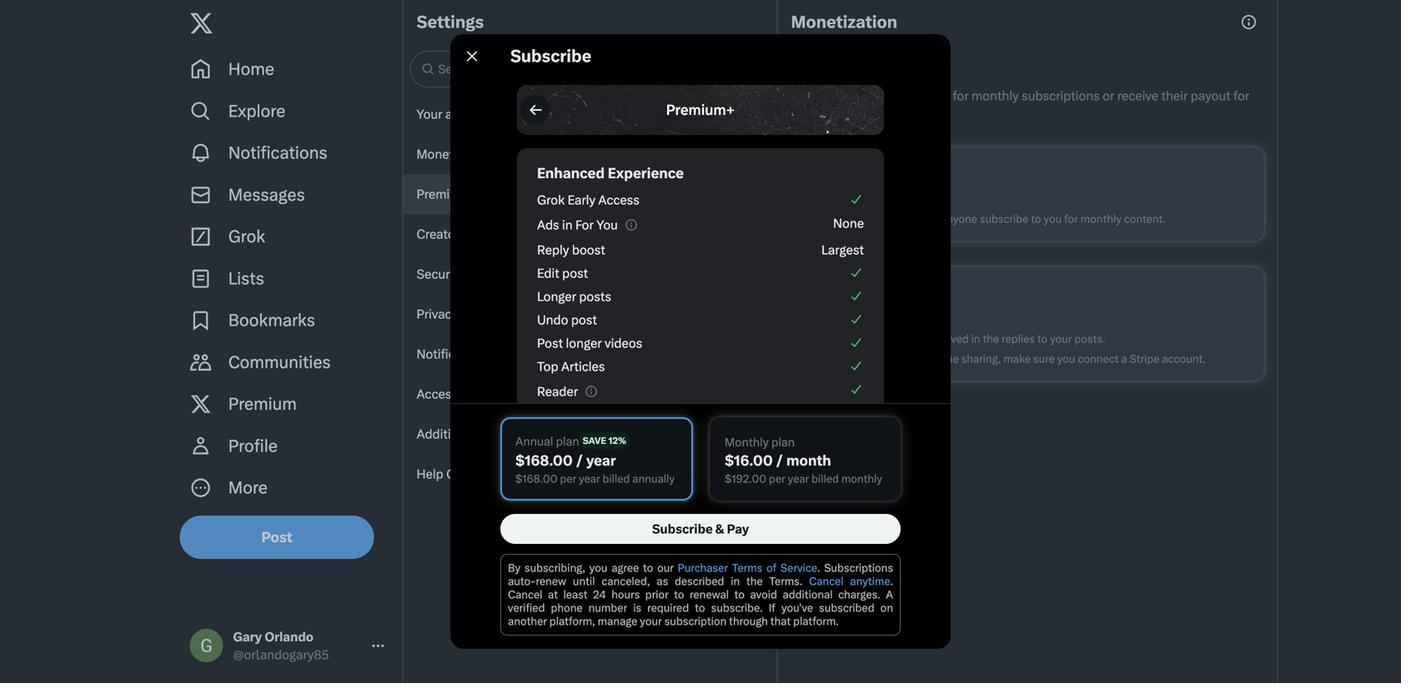 Task type: locate. For each thing, give the bounding box(es) containing it.
subscribing,
[[525, 562, 585, 575]]

1 vertical spatial your
[[640, 616, 662, 628]]

$168.00
[[515, 453, 573, 470], [515, 473, 558, 486]]

1 horizontal spatial a
[[1121, 353, 1127, 366]]

subscriptions inside monetization region
[[806, 186, 901, 203]]

2 horizontal spatial the
[[983, 333, 999, 346]]

1 horizontal spatial monthly
[[972, 88, 1019, 103]]

subscribe dialog
[[0, 0, 1401, 684]]

0 vertical spatial monthly
[[972, 88, 1019, 103]]

1 vertical spatial monetization
[[417, 147, 492, 162]]

and down top
[[541, 387, 563, 402]]

and for security
[[467, 267, 489, 282]]

2 earn from the top
[[806, 333, 828, 346]]

/ inside 'monthly plan $16.00 / month $192.00 per year billed monthly'
[[776, 453, 783, 470]]

1 horizontal spatial subscribe
[[652, 522, 713, 537]]

premium
[[417, 187, 468, 202], [228, 395, 297, 415]]

0 horizontal spatial premium
[[228, 395, 297, 415]]

sharing down the can
[[864, 105, 906, 120]]

0 vertical spatial earn
[[806, 213, 828, 226]]

0 vertical spatial notifications link
[[180, 132, 396, 174]]

at
[[548, 589, 558, 602]]

year down the additional resources link
[[579, 473, 600, 486]]

the right from
[[896, 333, 912, 346]]

revenue up income
[[836, 306, 891, 323]]

1 horizontal spatial notifications link
[[403, 334, 777, 375]]

the down purchaser terms of service link
[[746, 576, 763, 588]]

premium+
[[666, 102, 735, 118]]

billed
[[603, 473, 630, 486], [812, 473, 839, 486]]

1 vertical spatial post
[[261, 529, 292, 546]]

your
[[1050, 333, 1072, 346], [640, 616, 662, 628]]

grok early access is included in premium+ element
[[537, 192, 864, 209]]

primary navigation
[[180, 48, 396, 509]]

per right $192.00
[[769, 473, 785, 486]]

annual plan $168.00 / year $168.00 per year billed annually
[[515, 435, 675, 486]]

1 horizontal spatial cancel
[[809, 576, 844, 588]]

post longer videos
[[537, 336, 642, 351]]

ads inside the subscribe group
[[537, 218, 559, 233]]

1 horizontal spatial in
[[731, 576, 740, 588]]

by
[[508, 562, 521, 575]]

0 vertical spatial revenue
[[815, 105, 861, 120]]

additional
[[783, 589, 833, 602]]

subscribe group
[[0, 0, 1401, 684]]

1 horizontal spatial plan
[[771, 436, 795, 450]]

1 horizontal spatial ads
[[806, 306, 833, 323]]

subscribe & pay button
[[500, 515, 901, 545]]

and right security
[[467, 267, 489, 282]]

. up a
[[890, 576, 893, 588]]

2 vertical spatial ads
[[898, 353, 917, 366]]

early
[[568, 193, 596, 208]]

1 vertical spatial grok
[[228, 227, 265, 247]]

ads up reply
[[537, 218, 559, 233]]

described
[[675, 576, 724, 588]]

post for post
[[261, 529, 292, 546]]

1 horizontal spatial the
[[896, 333, 912, 346]]

2 vertical spatial monthly
[[841, 473, 882, 486]]

0 horizontal spatial subscribe
[[510, 46, 591, 66]]

1 vertical spatial monthly
[[1081, 213, 1122, 226]]

1 billed from the left
[[603, 473, 630, 486]]

grok left early
[[537, 193, 565, 208]]

tab list containing your account
[[403, 94, 777, 495]]

0 horizontal spatial your
[[640, 616, 662, 628]]

for right out
[[882, 353, 896, 366]]

ads down eligible
[[791, 105, 812, 120]]

on
[[868, 213, 880, 226], [881, 602, 893, 615]]

to up required
[[674, 589, 684, 602]]

revenue inside "earn income from the ads served in the replies to your posts. to get paid out for ads revenue sharing, make sure you connect a stripe account."
[[919, 353, 959, 366]]

edit
[[537, 266, 559, 281]]

2 $168.00 from the top
[[515, 473, 558, 486]]

plan
[[556, 435, 579, 449], [771, 436, 795, 450]]

0 horizontal spatial in
[[562, 218, 573, 233]]

1 / from the left
[[576, 453, 583, 470]]

. inside '. cancel at least 24 hours prior to renewal to avoid additional charges. a verified phone number is required to subscribe. if you've subscribed on another platform, manage your subscription through that platform.'
[[890, 576, 893, 588]]

you up until
[[589, 562, 608, 575]]

through
[[729, 616, 768, 628]]

longer posts is included in premium+ element
[[537, 289, 864, 305]]

0 horizontal spatial plan
[[556, 435, 579, 449]]

plan inside 'monthly plan $16.00 / month $192.00 per year billed monthly'
[[771, 436, 795, 450]]

0 horizontal spatial per
[[560, 473, 576, 486]]

top articles
[[537, 359, 605, 375]]

. subscriptions auto-renew until canceled, as described in the terms.
[[508, 562, 896, 588]]

ads right out
[[898, 353, 917, 366]]

1 horizontal spatial grok
[[537, 193, 565, 208]]

post
[[537, 336, 563, 351], [261, 529, 292, 546]]

sharing up the served
[[894, 306, 945, 323]]

billed down the month at bottom right
[[812, 473, 839, 486]]

your up sure
[[1050, 333, 1072, 346]]

0 vertical spatial notifications
[[228, 143, 327, 163]]

post inside "link"
[[261, 529, 292, 546]]

subscriptions
[[1022, 88, 1100, 103]]

post up longer posts on the left of page
[[562, 266, 588, 281]]

premium inside tab list
[[417, 187, 468, 202]]

0 horizontal spatial ads
[[537, 218, 559, 233]]

in up sharing,
[[971, 333, 981, 346]]

subscriptions inside . subscriptions auto-renew until canceled, as described in the terms.
[[824, 562, 893, 575]]

0 vertical spatial post
[[537, 336, 563, 351]]

security and account access link
[[403, 254, 777, 294]]

2 vertical spatial you
[[589, 562, 608, 575]]

boost
[[572, 243, 605, 258]]

premium up profile
[[228, 395, 297, 415]]

1 vertical spatial premium
[[228, 395, 297, 415]]

stripe
[[1130, 353, 1160, 366]]

grok inside the subscribe group
[[537, 193, 565, 208]]

ads for ads in for you
[[537, 218, 559, 233]]

service
[[781, 562, 817, 575]]

0 vertical spatial ads
[[537, 218, 559, 233]]

a left living
[[831, 213, 837, 226]]

. up additional
[[817, 562, 820, 575]]

grok inside primary navigation
[[228, 227, 265, 247]]

0 horizontal spatial monetization
[[417, 147, 492, 162]]

1 horizontal spatial notifications
[[417, 347, 491, 362]]

1 vertical spatial subscriptions
[[462, 227, 542, 242]]

cancel anytime
[[809, 576, 890, 588]]

1 vertical spatial notifications
[[417, 347, 491, 362]]

subscribe.
[[711, 602, 763, 615]]

cancel up verified
[[508, 589, 543, 602]]

bookmarks
[[228, 311, 315, 331]]

served
[[935, 333, 969, 346]]

monthly
[[725, 436, 769, 450]]

per down the additional resources link
[[560, 473, 576, 486]]

/
[[576, 453, 583, 470], [776, 453, 783, 470]]

0 vertical spatial grok
[[537, 193, 565, 208]]

explore link
[[180, 90, 396, 132]]

2 horizontal spatial monthly
[[1081, 213, 1122, 226]]

paid
[[839, 353, 861, 366]]

1 vertical spatial and
[[461, 307, 483, 322]]

0 horizontal spatial /
[[576, 453, 583, 470]]

ads up income
[[806, 306, 833, 323]]

in left for
[[562, 218, 573, 233]]

1 horizontal spatial /
[[776, 453, 783, 470]]

notifications inside primary navigation
[[228, 143, 327, 163]]

plan for $168.00
[[556, 435, 579, 449]]

1 $168.00 from the top
[[515, 453, 573, 470]]

0 horizontal spatial grok
[[228, 227, 265, 247]]

premium inside primary navigation
[[228, 395, 297, 415]]

premium link
[[403, 174, 777, 214], [180, 384, 396, 426]]

in
[[562, 218, 573, 233], [971, 333, 981, 346], [731, 576, 740, 588]]

0 vertical spatial post
[[562, 266, 588, 281]]

you right sure
[[1057, 353, 1076, 366]]

subscribe inside button
[[652, 522, 713, 537]]

accessibility, display, and languages link
[[403, 375, 777, 415]]

2 billed from the left
[[812, 473, 839, 486]]

gary orlando @orlandogary85
[[233, 630, 329, 663]]

your down is
[[640, 616, 662, 628]]

notifications link
[[180, 132, 396, 174], [403, 334, 777, 375]]

1 vertical spatial $168.00
[[515, 473, 558, 486]]

year inside 'monthly plan $16.00 / month $192.00 per year billed monthly'
[[788, 473, 809, 486]]

plan right "annual"
[[556, 435, 579, 449]]

receive
[[1117, 88, 1159, 103]]

subscribe up your account link
[[510, 46, 591, 66]]

monthly inside 'monthly plan $16.00 / month $192.00 per year billed monthly'
[[841, 473, 882, 486]]

and left safety
[[461, 307, 483, 322]]

monthly
[[972, 88, 1019, 103], [1081, 213, 1122, 226], [841, 473, 882, 486]]

subscriptions for creator subscriptions
[[462, 227, 542, 242]]

or
[[1103, 88, 1115, 103]]

/ down accessibility, display, and languages link
[[576, 453, 583, 470]]

notifications down explore link on the top left of page
[[228, 143, 327, 163]]

cancel up additional
[[809, 576, 844, 588]]

1 vertical spatial notifications link
[[403, 334, 777, 375]]

to
[[806, 353, 818, 366]]

/ for $168.00
[[576, 453, 583, 470]]

tab list
[[403, 94, 777, 495]]

0 vertical spatial subscriptions
[[806, 186, 901, 203]]

2 per from the left
[[769, 473, 785, 486]]

settings region
[[402, 0, 778, 684]]

0 horizontal spatial notifications
[[228, 143, 327, 163]]

per inside the annual plan $168.00 / year $168.00 per year billed annually
[[560, 473, 576, 486]]

subscriptions up cancel anytime link
[[824, 562, 893, 575]]

1 vertical spatial in
[[971, 333, 981, 346]]

of
[[766, 562, 777, 575]]

for
[[953, 88, 969, 103], [1234, 88, 1250, 103], [1064, 213, 1078, 226], [882, 353, 896, 366]]

/ for $16.00
[[776, 453, 783, 470]]

earn for earn a living on x by letting anyone subscribe to you for monthly content.
[[806, 213, 828, 226]]

on down a
[[881, 602, 893, 615]]

1 vertical spatial account
[[492, 267, 539, 282]]

premium up creator
[[417, 187, 468, 202]]

post inside the subscribe group
[[537, 336, 563, 351]]

billed inside the annual plan $168.00 / year $168.00 per year billed annually
[[603, 473, 630, 486]]

if
[[769, 602, 776, 615]]

least
[[563, 589, 588, 602]]

profile link
[[180, 426, 396, 468]]

0 vertical spatial $168.00
[[515, 453, 573, 470]]

sign
[[909, 88, 932, 103]]

1 vertical spatial cancel
[[508, 589, 543, 602]]

Search Settings search field
[[403, 44, 777, 94]]

0 vertical spatial on
[[868, 213, 880, 226]]

access
[[598, 193, 640, 208]]

in down terms
[[731, 576, 740, 588]]

1 horizontal spatial monetization
[[791, 12, 897, 32]]

1 vertical spatial a
[[1121, 353, 1127, 366]]

the up sharing,
[[983, 333, 999, 346]]

1 vertical spatial on
[[881, 602, 893, 615]]

1 horizontal spatial your
[[1050, 333, 1072, 346]]

you right subscribe
[[1044, 213, 1062, 226]]

access
[[542, 267, 582, 282]]

billed for $168.00 / year
[[603, 473, 630, 486]]

0 vertical spatial your
[[1050, 333, 1072, 346]]

gary
[[233, 630, 262, 645]]

post for undo post
[[571, 313, 597, 328]]

0 vertical spatial ads
[[791, 105, 812, 120]]

0 vertical spatial cancel
[[809, 576, 844, 588]]

2 horizontal spatial in
[[971, 333, 981, 346]]

/ left the month at bottom right
[[776, 453, 783, 470]]

1 earn from the top
[[806, 213, 828, 226]]

1 horizontal spatial per
[[769, 473, 785, 486]]

subscribe & pay
[[652, 522, 749, 537]]

per for $168.00
[[560, 473, 576, 486]]

privacy
[[417, 307, 458, 322]]

0 vertical spatial .
[[817, 562, 820, 575]]

ads in for you
[[537, 218, 618, 233]]

ads inside monetization region
[[806, 306, 833, 323]]

0 vertical spatial you
[[1044, 213, 1062, 226]]

for right subscribe
[[1064, 213, 1078, 226]]

subscriptions inside settings region
[[462, 227, 542, 242]]

post up longer
[[571, 313, 597, 328]]

1 vertical spatial post
[[571, 313, 597, 328]]

renew
[[536, 576, 566, 588]]

1 vertical spatial .
[[890, 576, 893, 588]]

replies
[[1002, 333, 1035, 346]]

your account link
[[403, 94, 777, 134]]

to up sure
[[1038, 333, 1048, 346]]

communities link
[[180, 342, 396, 384]]

for right up
[[953, 88, 969, 103]]

0 horizontal spatial the
[[746, 576, 763, 588]]

subscriptions up security and account access
[[462, 227, 542, 242]]

to up subscription
[[695, 602, 705, 615]]

plan up the month at bottom right
[[771, 436, 795, 450]]

a inside "earn income from the ads served in the replies to your posts. to get paid out for ads revenue sharing, make sure you connect a stripe account."
[[1121, 353, 1127, 366]]

0 horizontal spatial .
[[817, 562, 820, 575]]

0 horizontal spatial a
[[831, 213, 837, 226]]

billed inside 'monthly plan $16.00 / month $192.00 per year billed monthly'
[[812, 473, 839, 486]]

grok for grok
[[228, 227, 265, 247]]

monetization down your account
[[417, 147, 492, 162]]

grok up lists
[[228, 227, 265, 247]]

longer
[[566, 336, 602, 351]]

1 horizontal spatial .
[[890, 576, 893, 588]]

per inside 'monthly plan $16.00 / month $192.00 per year billed monthly'
[[769, 473, 785, 486]]

ads
[[537, 218, 559, 233], [806, 306, 833, 323]]

. for . cancel at least 24 hours prior to renewal to avoid additional charges. a verified phone number is required to subscribe. if you've subscribed on another platform, manage your subscription through that platform.
[[890, 576, 893, 588]]

1 horizontal spatial premium link
[[403, 174, 777, 214]]

prior
[[645, 589, 669, 602]]

cancel anytime link
[[809, 576, 890, 588]]

earn
[[806, 213, 828, 226], [806, 333, 828, 346]]

earn left none
[[806, 213, 828, 226]]

anyone
[[941, 213, 977, 226]]

2 vertical spatial revenue
[[919, 353, 959, 366]]

from
[[870, 333, 894, 346]]

settings
[[417, 12, 484, 32]]

0 vertical spatial and
[[467, 267, 489, 282]]

subscribe left &
[[652, 522, 713, 537]]

earn inside "earn income from the ads served in the replies to your posts. to get paid out for ads revenue sharing, make sure you connect a stripe account."
[[806, 333, 828, 346]]

1 vertical spatial earn
[[806, 333, 828, 346]]

0 vertical spatial subscribe
[[510, 46, 591, 66]]

1 horizontal spatial post
[[537, 336, 563, 351]]

account right your
[[445, 107, 492, 122]]

0 horizontal spatial cancel
[[508, 589, 543, 602]]

display,
[[495, 387, 538, 402]]

a left the stripe at the right bottom of the page
[[1121, 353, 1127, 366]]

year down languages
[[586, 453, 616, 470]]

0 horizontal spatial monthly
[[841, 473, 882, 486]]

1 horizontal spatial premium
[[417, 187, 468, 202]]

. inside . subscriptions auto-renew until canceled, as described in the terms.
[[817, 562, 820, 575]]

1 vertical spatial you
[[1057, 353, 1076, 366]]

2 vertical spatial in
[[731, 576, 740, 588]]

2 vertical spatial subscriptions
[[824, 562, 893, 575]]

earn a living on x by letting anyone subscribe to you for monthly content.
[[806, 213, 1166, 226]]

subscriptions up living
[[806, 186, 901, 203]]

0 vertical spatial in
[[562, 218, 573, 233]]

notifications up accessibility, at the left
[[417, 347, 491, 362]]

verified
[[508, 602, 545, 615]]

1 vertical spatial subscribe
[[652, 522, 713, 537]]

plan inside the annual plan $168.00 / year $168.00 per year billed annually
[[556, 435, 579, 449]]

home link
[[180, 48, 396, 90]]

on left the 'x'
[[868, 213, 880, 226]]

1 vertical spatial premium link
[[180, 384, 396, 426]]

number
[[589, 602, 627, 615]]

another
[[508, 616, 547, 628]]

billed left annually
[[603, 473, 630, 486]]

.
[[817, 562, 820, 575], [890, 576, 893, 588]]

2 / from the left
[[776, 453, 783, 470]]

0 vertical spatial sharing
[[864, 105, 906, 120]]

ads left the served
[[915, 333, 933, 346]]

revenue down creators
[[815, 105, 861, 120]]

grok
[[537, 193, 565, 208], [228, 227, 265, 247]]

monthly plan $16.00 / month $192.00 per year billed monthly
[[725, 436, 882, 486]]

monetization up creators
[[791, 12, 897, 32]]

revenue down the served
[[919, 353, 959, 366]]

bookmarks link
[[180, 300, 396, 342]]

1 horizontal spatial billed
[[812, 473, 839, 486]]

plan for $16.00
[[771, 436, 795, 450]]

your inside "earn income from the ads served in the replies to your posts. to get paid out for ads revenue sharing, make sure you connect a stripe account."
[[1050, 333, 1072, 346]]

account up safety
[[492, 267, 539, 282]]

0 vertical spatial monetization
[[791, 12, 897, 32]]

your inside '. cancel at least 24 hours prior to renewal to avoid additional charges. a verified phone number is required to subscribe. if you've subscribed on another platform, manage your subscription through that platform.'
[[640, 616, 662, 628]]

reply
[[537, 243, 569, 258]]

1 per from the left
[[560, 473, 576, 486]]

/ inside the annual plan $168.00 / year $168.00 per year billed annually
[[576, 453, 583, 470]]

notifications inside tab list
[[417, 347, 491, 362]]

monetization
[[791, 12, 897, 32], [417, 147, 492, 162]]

accessibility, display, and languages
[[417, 387, 624, 402]]

earn up to
[[806, 333, 828, 346]]

1 vertical spatial ads
[[806, 306, 833, 323]]

0 horizontal spatial post
[[261, 529, 292, 546]]

year down the month at bottom right
[[788, 473, 809, 486]]



Task type: describe. For each thing, give the bounding box(es) containing it.
subscribed
[[819, 602, 875, 615]]

1 vertical spatial ads
[[915, 333, 933, 346]]

resources
[[479, 427, 535, 442]]

tab list inside settings region
[[403, 94, 777, 495]]

undo post is included in premium+ element
[[537, 312, 864, 329]]

0 horizontal spatial notifications link
[[180, 132, 396, 174]]

purchaser terms of service link
[[678, 562, 817, 575]]

in inside . subscriptions auto-renew until canceled, as described in the terms.
[[731, 576, 740, 588]]

orlando
[[265, 630, 314, 645]]

home
[[228, 59, 274, 79]]

payout
[[1191, 88, 1231, 103]]

largest
[[822, 243, 864, 258]]

additional resources link
[[403, 415, 777, 455]]

undo post
[[537, 313, 597, 328]]

2 vertical spatial and
[[541, 387, 563, 402]]

post link
[[180, 516, 374, 559]]

articles
[[561, 359, 605, 375]]

monetization region
[[778, 0, 1278, 684]]

per for $16.00
[[769, 473, 785, 486]]

platform,
[[550, 616, 595, 628]]

security and account access
[[417, 267, 582, 282]]

reply boost is included in premium+ element
[[537, 242, 864, 259]]

up
[[935, 88, 950, 103]]

0 vertical spatial premium link
[[403, 174, 777, 214]]

earn for earn income from the ads served in the replies to your posts. to get paid out for ads revenue sharing, make sure you connect a stripe account.
[[806, 333, 828, 346]]

post for post longer videos
[[537, 336, 563, 351]]

notifications link inside settings region
[[403, 334, 777, 375]]

grok link
[[180, 216, 396, 258]]

annual
[[515, 435, 553, 449]]

the inside . subscriptions auto-renew until canceled, as described in the terms.
[[746, 576, 763, 588]]

revenue inside eligible creators can sign up for monthly subscriptions or receive their payout for ads revenue sharing
[[815, 105, 861, 120]]

post for edit post
[[562, 266, 588, 281]]

hours
[[612, 589, 640, 602]]

to inside "earn income from the ads served in the replies to your posts. to get paid out for ads revenue sharing, make sure you connect a stripe account."
[[1038, 333, 1048, 346]]

subscribe for subscribe
[[510, 46, 591, 66]]

you've
[[781, 602, 813, 615]]

to left our
[[643, 562, 653, 575]]

our
[[657, 562, 674, 575]]

auto-
[[508, 576, 536, 588]]

accessibility,
[[417, 387, 492, 402]]

grok for grok early access
[[537, 193, 565, 208]]

for
[[576, 218, 594, 233]]

reader is included in premium+ element
[[537, 382, 864, 402]]

monetization inside settings region
[[417, 147, 492, 162]]

billed for $16.00 / month
[[812, 473, 839, 486]]

0 horizontal spatial premium link
[[180, 384, 396, 426]]

subscriptions for . subscriptions auto-renew until canceled, as described in the terms.
[[824, 562, 893, 575]]

creator
[[417, 227, 460, 242]]

communities
[[228, 353, 331, 373]]

videos
[[605, 336, 642, 351]]

posts.
[[1075, 333, 1106, 346]]

longer
[[537, 289, 576, 304]]

reader
[[537, 385, 578, 400]]

creator subscriptions link
[[403, 214, 777, 254]]

privacy and safety link
[[403, 294, 777, 334]]

year for $16.00 / month
[[788, 473, 809, 486]]

experience
[[608, 165, 684, 182]]

none
[[833, 216, 864, 231]]

sharing,
[[961, 353, 1001, 366]]

you inside the subscribe group
[[589, 562, 608, 575]]

annually
[[632, 473, 675, 486]]

on inside '. cancel at least 24 hours prior to renewal to avoid additional charges. a verified phone number is required to subscribe. if you've subscribed on another platform, manage your subscription through that platform.'
[[881, 602, 893, 615]]

edit post is included in premium+ element
[[537, 265, 864, 282]]

manage
[[598, 616, 638, 628]]

for right payout
[[1234, 88, 1250, 103]]

pay
[[727, 522, 749, 537]]

for inside "earn income from the ads served in the replies to your posts. to get paid out for ads revenue sharing, make sure you connect a stripe account."
[[882, 353, 896, 366]]

privacy and safety
[[417, 307, 521, 322]]

1 vertical spatial sharing
[[894, 306, 945, 323]]

anytime
[[850, 576, 890, 588]]

languages
[[566, 387, 624, 402]]

0 vertical spatial a
[[831, 213, 837, 226]]

is
[[633, 602, 641, 615]]

purchaser
[[678, 562, 728, 575]]

content.
[[1124, 213, 1166, 226]]

sharing inside eligible creators can sign up for monthly subscriptions or receive their payout for ads revenue sharing
[[864, 105, 906, 120]]

subscribe for subscribe & pay
[[652, 522, 713, 537]]

help center link
[[403, 455, 777, 495]]

agree
[[612, 562, 639, 575]]

canceled,
[[602, 576, 650, 588]]

phone
[[551, 602, 583, 615]]

creators
[[835, 88, 882, 103]]

to up subscribe.
[[734, 589, 745, 602]]

monetization link
[[403, 134, 777, 174]]

0 vertical spatial account
[[445, 107, 492, 122]]

additional resources
[[417, 427, 535, 442]]

to right subscribe
[[1031, 213, 1041, 226]]

month
[[786, 453, 831, 470]]

renewal
[[690, 589, 729, 602]]

posts
[[579, 289, 611, 304]]

year for $168.00 / year
[[579, 473, 600, 486]]

by subscribing, you agree to our purchaser terms of service
[[508, 562, 817, 575]]

income
[[831, 333, 868, 346]]

in inside ads in for you is included in premium+ element
[[562, 218, 573, 233]]

your account
[[417, 107, 492, 122]]

center
[[446, 467, 485, 482]]

a
[[886, 589, 893, 602]]

terms.
[[769, 576, 803, 588]]

enhanced
[[537, 165, 605, 182]]

and for privacy
[[461, 307, 483, 322]]

ads for ads revenue sharing
[[806, 306, 833, 323]]

charges.
[[838, 589, 881, 602]]

sure
[[1033, 353, 1055, 366]]

in inside "earn income from the ads served in the replies to your posts. to get paid out for ads revenue sharing, make sure you connect a stripe account."
[[971, 333, 981, 346]]

top articles is included in premium+ element
[[537, 359, 864, 375]]

their
[[1161, 88, 1188, 103]]

ads in for you is included in premium+ element
[[537, 215, 864, 235]]

$192.00
[[725, 473, 766, 486]]

subscribe
[[980, 213, 1029, 226]]

ads inside eligible creators can sign up for monthly subscriptions or receive their payout for ads revenue sharing
[[791, 105, 812, 120]]

on inside region
[[868, 213, 880, 226]]

1 vertical spatial revenue
[[836, 306, 891, 323]]

monetization inside region
[[791, 12, 897, 32]]

enhanced experience
[[537, 165, 684, 182]]

creator subscriptions
[[417, 227, 542, 242]]

monthly inside eligible creators can sign up for monthly subscriptions or receive their payout for ads revenue sharing
[[972, 88, 1019, 103]]

post longer videos is included in premium+ element
[[537, 335, 864, 352]]

top
[[537, 359, 558, 375]]

can
[[885, 88, 906, 103]]

. for . subscriptions auto-renew until canceled, as described in the terms.
[[817, 562, 820, 575]]

safety
[[486, 307, 521, 322]]

cancel inside '. cancel at least 24 hours prior to renewal to avoid additional charges. a verified phone number is required to subscribe. if you've subscribed on another platform, manage your subscription through that platform.'
[[508, 589, 543, 602]]

you inside "earn income from the ads served in the replies to your posts. to get paid out for ads revenue sharing, make sure you connect a stripe account."
[[1057, 353, 1076, 366]]

account.
[[1162, 353, 1206, 366]]

$16.00
[[725, 453, 773, 470]]

get
[[821, 353, 836, 366]]

grok early access
[[537, 193, 640, 208]]

subscription
[[664, 616, 727, 628]]



Task type: vqa. For each thing, say whether or not it's contained in the screenshot.
the activity to the top
no



